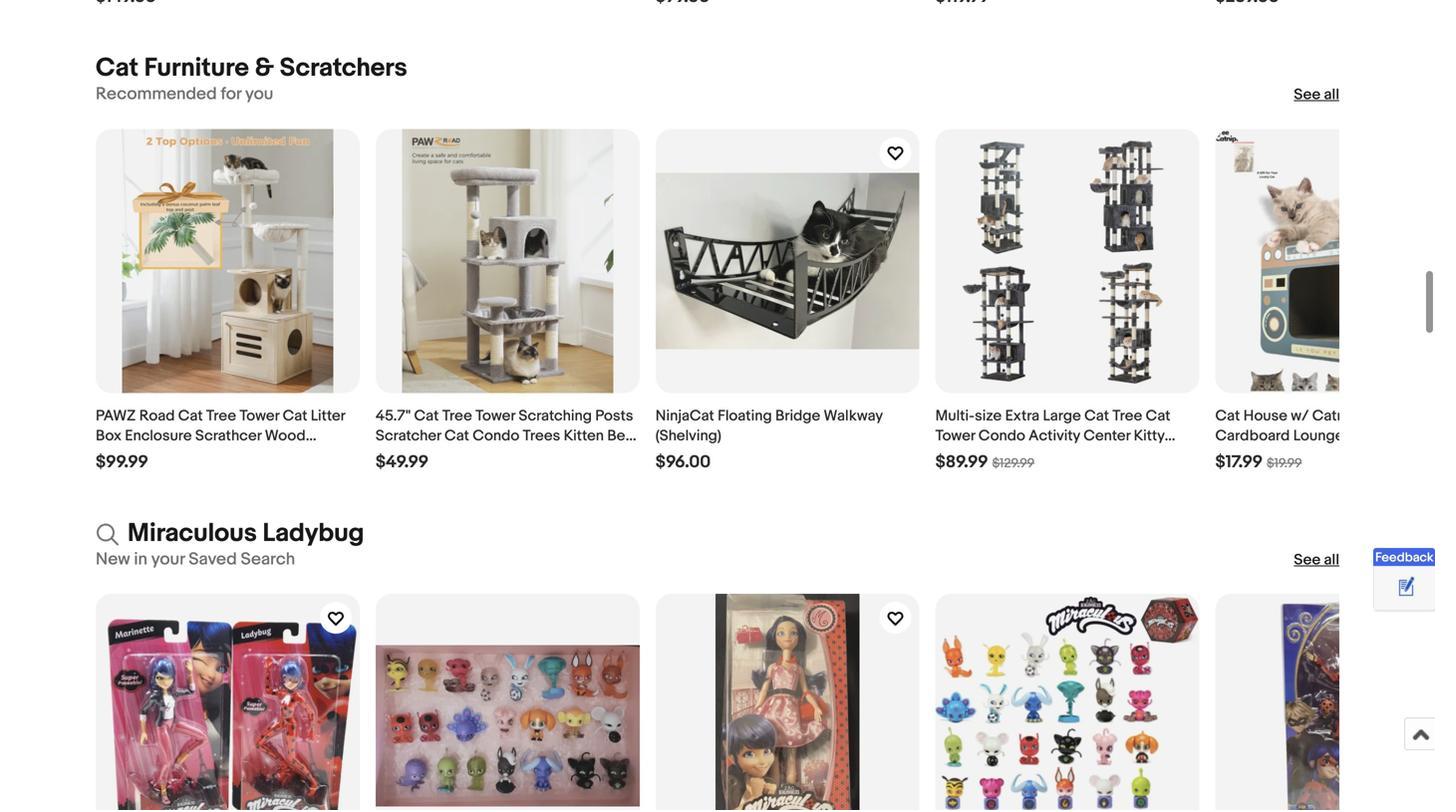 Task type: describe. For each thing, give the bounding box(es) containing it.
multi-size extra large cat tree cat tower condo activity center kitty supplies
[[935, 407, 1171, 465]]

scratching
[[519, 407, 592, 425]]

ninjacat
[[656, 407, 714, 425]]

supplies
[[935, 447, 995, 465]]

$96.00 text field
[[656, 452, 711, 473]]

ninjacat floating bridge walkway (shelving) $96.00
[[656, 407, 883, 473]]

cat furniture & scratchers
[[96, 53, 407, 84]]

$99.99 text field
[[96, 452, 148, 473]]

feedback
[[1375, 550, 1434, 566]]

ladybug
[[263, 518, 364, 549]]

$89.99
[[935, 452, 988, 473]]

bed inside pawz road cat tree tower cat litter box enclosure scrathcer wood furniture bed
[[159, 447, 187, 465]]

bed inside 45.7" cat tree tower scratching posts scratcher cat condo trees kitten bed toys
[[607, 427, 635, 445]]

previous price $19.99 text field
[[1267, 456, 1302, 471]]

your
[[151, 549, 185, 570]]

toys
[[376, 447, 406, 465]]

for
[[221, 84, 241, 105]]

pawz
[[96, 407, 136, 425]]

$129.99
[[992, 456, 1035, 471]]

posts
[[595, 407, 633, 425]]

$17.99
[[1215, 452, 1263, 473]]

furniture inside pawz road cat tree tower cat litter box enclosure scrathcer wood furniture bed
[[96, 447, 156, 465]]

scrathcer
[[195, 427, 261, 445]]

kitten
[[564, 427, 604, 445]]

road
[[139, 407, 175, 425]]

tower inside pawz road cat tree tower cat litter box enclosure scrathcer wood furniture bed
[[240, 407, 279, 425]]

tower inside multi-size extra large cat tree cat tower condo activity center kitty supplies
[[935, 427, 975, 445]]

tree inside pawz road cat tree tower cat litter box enclosure scrathcer wood furniture bed
[[206, 407, 236, 425]]

recommended for you element
[[96, 84, 273, 105]]

cat house w/ catnip cat scratch
[[1215, 407, 1435, 465]]

previous price $129.99 text field
[[992, 456, 1035, 471]]

$89.99 $129.99
[[935, 452, 1035, 473]]

&
[[255, 53, 274, 84]]

search
[[241, 549, 295, 570]]

multi-
[[935, 407, 975, 425]]

walkway
[[824, 407, 883, 425]]

miraculous
[[128, 518, 257, 549]]

new in your saved search
[[96, 549, 295, 570]]

see all link for cat furniture & scratchers
[[1294, 85, 1339, 105]]

all for miraculous ladybug
[[1324, 551, 1339, 569]]

$17.99 text field
[[1215, 452, 1263, 473]]

see all for miraculous ladybug
[[1294, 551, 1339, 569]]

all for cat furniture & scratchers
[[1324, 86, 1339, 104]]

large
[[1043, 407, 1081, 425]]

miraculous ladybug
[[128, 518, 364, 549]]

trees
[[523, 427, 560, 445]]



Task type: vqa. For each thing, say whether or not it's contained in the screenshot.
Mattresses
no



Task type: locate. For each thing, give the bounding box(es) containing it.
$96.00
[[656, 452, 711, 473]]

bridge
[[775, 407, 820, 425]]

45.7"
[[376, 407, 411, 425]]

0 vertical spatial see
[[1294, 86, 1321, 104]]

1 vertical spatial see
[[1294, 551, 1321, 569]]

tower left scratching
[[475, 407, 515, 425]]

activity
[[1029, 427, 1080, 445]]

bed
[[607, 427, 635, 445], [159, 447, 187, 465]]

$49.99
[[376, 452, 429, 473]]

extra
[[1005, 407, 1040, 425]]

2 condo from the left
[[979, 427, 1025, 445]]

$19.99
[[1267, 456, 1302, 471]]

condo for extra
[[979, 427, 1025, 445]]

tree up center
[[1112, 407, 1142, 425]]

bed down enclosure
[[159, 447, 187, 465]]

0 vertical spatial furniture
[[144, 53, 249, 84]]

1 condo from the left
[[473, 427, 519, 445]]

kitty
[[1134, 427, 1165, 445]]

in
[[134, 549, 147, 570]]

$99.99
[[96, 452, 148, 473]]

tree
[[206, 407, 236, 425], [442, 407, 472, 425], [1112, 407, 1142, 425]]

0 vertical spatial see all
[[1294, 86, 1339, 104]]

cat
[[96, 53, 138, 84], [178, 407, 203, 425], [283, 407, 307, 425], [414, 407, 439, 425], [1084, 407, 1109, 425], [1146, 407, 1171, 425], [1215, 407, 1240, 425], [1361, 407, 1386, 425], [445, 427, 469, 445]]

see all
[[1294, 86, 1339, 104], [1294, 551, 1339, 569]]

0 vertical spatial all
[[1324, 86, 1339, 104]]

$49.99 text field
[[376, 452, 429, 473]]

tree inside 45.7" cat tree tower scratching posts scratcher cat condo trees kitten bed toys
[[442, 407, 472, 425]]

tower down multi-
[[935, 427, 975, 445]]

condo down 'size'
[[979, 427, 1025, 445]]

0 horizontal spatial bed
[[159, 447, 187, 465]]

recommended for you
[[96, 84, 273, 105]]

1 vertical spatial furniture
[[96, 447, 156, 465]]

wood
[[265, 427, 306, 445]]

condo for tree
[[473, 427, 519, 445]]

saved
[[189, 549, 237, 570]]

45.7" cat tree tower scratching posts scratcher cat condo trees kitten bed toys
[[376, 407, 635, 465]]

(shelving)
[[656, 427, 721, 445]]

$89.99 text field
[[935, 452, 988, 473]]

0 vertical spatial see all link
[[1294, 85, 1339, 105]]

w/
[[1291, 407, 1309, 425]]

scratchers
[[280, 53, 407, 84]]

tower inside 45.7" cat tree tower scratching posts scratcher cat condo trees kitten bed toys
[[475, 407, 515, 425]]

enclosure
[[125, 427, 192, 445]]

condo left trees
[[473, 427, 519, 445]]

2 all from the top
[[1324, 551, 1339, 569]]

see for cat furniture & scratchers
[[1294, 86, 1321, 104]]

1 see from the top
[[1294, 86, 1321, 104]]

catnip
[[1312, 407, 1358, 425]]

1 vertical spatial see all
[[1294, 551, 1339, 569]]

litter
[[311, 407, 345, 425]]

0 horizontal spatial condo
[[473, 427, 519, 445]]

scratcher
[[376, 427, 441, 445]]

None text field
[[96, 0, 156, 8], [376, 0, 442, 4], [935, 0, 990, 8], [1215, 0, 1279, 8], [96, 0, 156, 8], [376, 0, 442, 4], [935, 0, 990, 8], [1215, 0, 1279, 8]]

furniture
[[144, 53, 249, 84], [96, 447, 156, 465]]

condo inside multi-size extra large cat tree cat tower condo activity center kitty supplies
[[979, 427, 1025, 445]]

1 see all link from the top
[[1294, 85, 1339, 105]]

floating
[[718, 407, 772, 425]]

tree right 45.7"
[[442, 407, 472, 425]]

2 horizontal spatial tower
[[935, 427, 975, 445]]

3 tree from the left
[[1112, 407, 1142, 425]]

see
[[1294, 86, 1321, 104], [1294, 551, 1321, 569]]

$17.99 $19.99
[[1215, 452, 1302, 473]]

1 horizontal spatial tower
[[475, 407, 515, 425]]

pawz road cat tree tower cat litter box enclosure scrathcer wood furniture bed
[[96, 407, 345, 465]]

0 horizontal spatial tree
[[206, 407, 236, 425]]

1 horizontal spatial condo
[[979, 427, 1025, 445]]

size
[[975, 407, 1002, 425]]

new
[[96, 549, 130, 570]]

2 see all link from the top
[[1294, 550, 1339, 570]]

2 see from the top
[[1294, 551, 1321, 569]]

tower
[[240, 407, 279, 425], [475, 407, 515, 425], [935, 427, 975, 445]]

all
[[1324, 86, 1339, 104], [1324, 551, 1339, 569]]

None text field
[[656, 0, 710, 8]]

2 see all from the top
[[1294, 551, 1339, 569]]

1 vertical spatial bed
[[159, 447, 187, 465]]

see all link for miraculous ladybug
[[1294, 550, 1339, 570]]

tree up scrathcer at bottom left
[[206, 407, 236, 425]]

1 vertical spatial see all link
[[1294, 550, 1339, 570]]

miraculous ladybug link
[[96, 518, 364, 549]]

1 horizontal spatial tree
[[442, 407, 472, 425]]

tree inside multi-size extra large cat tree cat tower condo activity center kitty supplies
[[1112, 407, 1142, 425]]

center
[[1084, 427, 1130, 445]]

1 vertical spatial all
[[1324, 551, 1339, 569]]

1 horizontal spatial bed
[[607, 427, 635, 445]]

1 all from the top
[[1324, 86, 1339, 104]]

cat furniture & scratchers link
[[96, 53, 407, 84]]

condo
[[473, 427, 519, 445], [979, 427, 1025, 445]]

new in your saved search element
[[96, 549, 295, 570]]

2 horizontal spatial tree
[[1112, 407, 1142, 425]]

recommended
[[96, 84, 217, 105]]

see all link
[[1294, 85, 1339, 105], [1294, 550, 1339, 570]]

condo inside 45.7" cat tree tower scratching posts scratcher cat condo trees kitten bed toys
[[473, 427, 519, 445]]

see all for cat furniture & scratchers
[[1294, 86, 1339, 104]]

see for miraculous ladybug
[[1294, 551, 1321, 569]]

2 tree from the left
[[442, 407, 472, 425]]

house
[[1244, 407, 1288, 425]]

bed down posts
[[607, 427, 635, 445]]

tower up wood
[[240, 407, 279, 425]]

0 horizontal spatial tower
[[240, 407, 279, 425]]

1 tree from the left
[[206, 407, 236, 425]]

box
[[96, 427, 121, 445]]

1 see all from the top
[[1294, 86, 1339, 104]]

0 vertical spatial bed
[[607, 427, 635, 445]]

you
[[245, 84, 273, 105]]

scratch
[[1389, 407, 1435, 425]]



